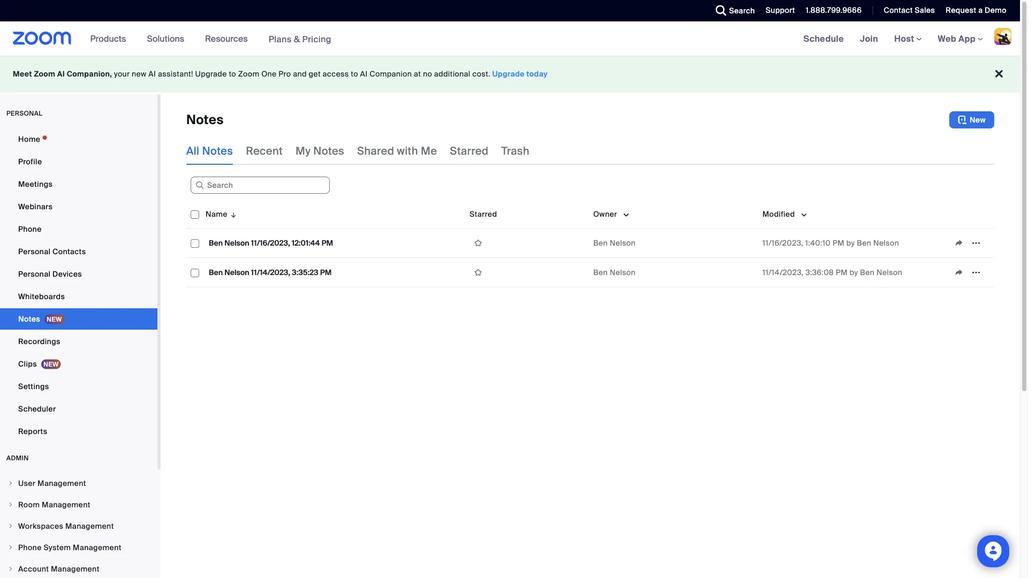 Task type: describe. For each thing, give the bounding box(es) containing it.
reports
[[18, 427, 47, 437]]

3:36:08
[[806, 268, 834, 277]]

ben nelson 11/16/2023, 12:01:44 pm unstarred image
[[470, 238, 487, 248]]

workspaces
[[18, 521, 63, 531]]

get
[[309, 69, 321, 79]]

more options for ben nelson 11/16/2023, 12:01:44 pm image
[[968, 238, 985, 248]]

phone system management menu item
[[0, 538, 157, 558]]

ben nelson for 11/14/2023,
[[594, 268, 636, 277]]

user
[[18, 479, 36, 489]]

starred inside application
[[470, 209, 497, 219]]

11/16/2023, 1:40:10 pm by ben nelson
[[763, 238, 899, 248]]

right image for workspaces
[[7, 523, 14, 530]]

today
[[527, 69, 548, 79]]

one
[[261, 69, 277, 79]]

shared with me
[[357, 144, 437, 158]]

home link
[[0, 129, 157, 150]]

personal contacts
[[18, 247, 86, 257]]

1.888.799.9666 button up schedule link at the right top of page
[[806, 5, 862, 15]]

management inside phone system management menu item
[[73, 543, 121, 553]]

products button
[[90, 21, 131, 56]]

1:40:10
[[806, 238, 831, 248]]

zoom logo image
[[13, 32, 72, 45]]

contact
[[884, 5, 913, 15]]

2 zoom from the left
[[238, 69, 259, 79]]

phone for phone system management
[[18, 543, 42, 553]]

product information navigation
[[82, 21, 340, 57]]

2 upgrade from the left
[[493, 69, 525, 79]]

share image
[[951, 268, 968, 277]]

all
[[186, 144, 199, 158]]

pm right 1:40:10
[[833, 238, 845, 248]]

personal contacts link
[[0, 241, 157, 262]]

demo
[[985, 5, 1007, 15]]

11/16/2023, inside button
[[251, 238, 290, 248]]

meet
[[13, 69, 32, 79]]

webinars
[[18, 202, 53, 212]]

support
[[766, 5, 795, 15]]

personal devices
[[18, 269, 82, 279]]

modified
[[763, 209, 795, 219]]

contact sales
[[884, 5, 935, 15]]

account management menu item
[[0, 559, 157, 579]]

nelson inside button
[[225, 238, 249, 248]]

new
[[970, 115, 986, 125]]

personal
[[6, 109, 43, 118]]

meet zoom ai companion, footer
[[0, 56, 1020, 93]]

webinars link
[[0, 196, 157, 217]]

my notes
[[296, 144, 344, 158]]

settings link
[[0, 376, 157, 397]]

search button
[[708, 0, 758, 21]]

settings
[[18, 382, 49, 392]]

solutions button
[[147, 21, 189, 56]]

whiteboards link
[[0, 286, 157, 307]]

system
[[44, 543, 71, 553]]

phone system management
[[18, 543, 121, 553]]

11/14/2023, 3:36:08 pm by ben nelson
[[763, 268, 903, 277]]

at
[[414, 69, 421, 79]]

2 to from the left
[[351, 69, 358, 79]]

search
[[729, 6, 755, 16]]

room management menu item
[[0, 495, 157, 515]]

2 11/16/2023, from the left
[[763, 238, 804, 248]]

ben inside button
[[209, 268, 223, 277]]

my
[[296, 144, 311, 158]]

ben nelson 11/14/2023, 3:35:23 pm
[[209, 268, 332, 277]]

account
[[18, 564, 49, 574]]

companion
[[370, 69, 412, 79]]

new
[[132, 69, 147, 79]]

11/14/2023, inside button
[[251, 268, 290, 277]]

resources button
[[205, 21, 253, 56]]

whiteboards
[[18, 292, 65, 302]]

notes inside personal menu menu
[[18, 314, 40, 324]]

right image for phone
[[7, 545, 14, 551]]

contacts
[[53, 247, 86, 257]]

arrow down image
[[228, 208, 237, 221]]

ben nelson 11/16/2023, 12:01:44 pm button
[[206, 236, 336, 250]]

starred inside tabs of all notes page tab list
[[450, 144, 489, 158]]

ben nelson for 11/16/2023,
[[594, 238, 636, 248]]

management for account management
[[51, 564, 99, 574]]

profile link
[[0, 151, 157, 172]]

admin
[[6, 454, 29, 463]]

web app
[[938, 33, 976, 44]]

meet zoom ai companion, your new ai assistant! upgrade to zoom one pro and get access to ai companion at no additional cost. upgrade today
[[13, 69, 548, 79]]

application for 11/14/2023, 3:36:08 pm by ben nelson
[[951, 265, 990, 281]]

by for 3:36:08
[[850, 268, 858, 277]]

assistant!
[[158, 69, 193, 79]]

trash
[[502, 144, 530, 158]]

scheduler
[[18, 404, 56, 414]]

schedule link
[[796, 21, 852, 56]]

shared
[[357, 144, 394, 158]]

plans
[[269, 33, 292, 45]]

host button
[[895, 33, 922, 44]]

join link
[[852, 21, 887, 56]]

sales
[[915, 5, 935, 15]]

join
[[860, 33, 879, 44]]

home
[[18, 134, 40, 144]]

2 ai from the left
[[149, 69, 156, 79]]

reports link
[[0, 421, 157, 442]]

1.888.799.9666 button up schedule
[[798, 0, 865, 21]]

personal devices link
[[0, 264, 157, 285]]



Task type: locate. For each thing, give the bounding box(es) containing it.
right image left system on the bottom left
[[7, 545, 14, 551]]

management inside room management menu item
[[42, 500, 90, 510]]

request
[[946, 5, 977, 15]]

right image inside workspaces management menu item
[[7, 523, 14, 530]]

1 vertical spatial by
[[850, 268, 858, 277]]

all notes
[[186, 144, 233, 158]]

meetings
[[18, 179, 53, 189]]

notes right my
[[314, 144, 344, 158]]

ai left companion,
[[57, 69, 65, 79]]

phone down webinars
[[18, 224, 42, 234]]

0 horizontal spatial 11/14/2023,
[[251, 268, 290, 277]]

notes up the recordings
[[18, 314, 40, 324]]

plans & pricing link
[[269, 33, 332, 45], [269, 33, 332, 45]]

3:35:23
[[292, 268, 319, 277]]

meetings link
[[0, 174, 157, 195]]

management inside account management menu item
[[51, 564, 99, 574]]

to down 'resources' dropdown button
[[229, 69, 236, 79]]

devices
[[53, 269, 82, 279]]

0 vertical spatial phone
[[18, 224, 42, 234]]

right image
[[7, 480, 14, 487], [7, 502, 14, 508], [7, 566, 14, 573]]

1 ai from the left
[[57, 69, 65, 79]]

personal for personal contacts
[[18, 247, 51, 257]]

right image inside account management menu item
[[7, 566, 14, 573]]

personal inside 'link'
[[18, 247, 51, 257]]

your
[[114, 69, 130, 79]]

new button
[[950, 111, 995, 129]]

management up account management menu item on the bottom left of page
[[73, 543, 121, 553]]

with
[[397, 144, 418, 158]]

ben nelson 11/14/2023, 3:35:23 pm unstarred image
[[470, 268, 487, 277]]

request a demo link
[[938, 0, 1020, 21], [946, 5, 1007, 15]]

2 phone from the top
[[18, 543, 42, 553]]

support link
[[758, 0, 798, 21], [766, 5, 795, 15]]

personal menu menu
[[0, 129, 157, 444]]

room
[[18, 500, 40, 510]]

more options for ben nelson 11/14/2023, 3:35:23 pm image
[[968, 268, 985, 277]]

ben nelson 11/14/2023, 3:35:23 pm button
[[206, 266, 335, 280]]

1 horizontal spatial to
[[351, 69, 358, 79]]

cost.
[[473, 69, 491, 79]]

zoom right meet
[[34, 69, 55, 79]]

right image for account management
[[7, 566, 14, 573]]

ai
[[57, 69, 65, 79], [149, 69, 156, 79], [360, 69, 368, 79]]

3 right image from the top
[[7, 566, 14, 573]]

0 horizontal spatial 11/16/2023,
[[251, 238, 290, 248]]

notes right the all
[[202, 144, 233, 158]]

right image for user management
[[7, 480, 14, 487]]

phone up account
[[18, 543, 42, 553]]

management for user management
[[38, 479, 86, 489]]

right image inside user management menu item
[[7, 480, 14, 487]]

by right 1:40:10
[[847, 238, 855, 248]]

pm inside button
[[322, 238, 333, 248]]

personal up 'personal devices'
[[18, 247, 51, 257]]

application for 11/16/2023, 1:40:10 pm by ben nelson
[[951, 235, 990, 251]]

tabs of all notes page tab list
[[186, 137, 530, 165]]

clips
[[18, 359, 37, 369]]

upgrade right cost. on the top
[[493, 69, 525, 79]]

1 horizontal spatial zoom
[[238, 69, 259, 79]]

name
[[206, 209, 228, 219]]

additional
[[434, 69, 471, 79]]

recent
[[246, 144, 283, 158]]

access
[[323, 69, 349, 79]]

web app button
[[938, 33, 983, 44]]

me
[[421, 144, 437, 158]]

ai left companion
[[360, 69, 368, 79]]

management inside workspaces management menu item
[[65, 521, 114, 531]]

right image left room
[[7, 502, 14, 508]]

management
[[38, 479, 86, 489], [42, 500, 90, 510], [65, 521, 114, 531], [73, 543, 121, 553], [51, 564, 99, 574]]

0 horizontal spatial zoom
[[34, 69, 55, 79]]

0 vertical spatial by
[[847, 238, 855, 248]]

products
[[90, 33, 126, 44]]

recordings link
[[0, 331, 157, 352]]

1 vertical spatial starred
[[470, 209, 497, 219]]

plans & pricing
[[269, 33, 332, 45]]

2 right image from the top
[[7, 502, 14, 508]]

management inside user management menu item
[[38, 479, 86, 489]]

1 to from the left
[[229, 69, 236, 79]]

app
[[959, 33, 976, 44]]

schedule
[[804, 33, 844, 44]]

2 ben nelson from the top
[[594, 268, 636, 277]]

upgrade down product information navigation
[[195, 69, 227, 79]]

upgrade
[[195, 69, 227, 79], [493, 69, 525, 79]]

management up room management
[[38, 479, 86, 489]]

profile
[[18, 157, 42, 167]]

1 vertical spatial personal
[[18, 269, 51, 279]]

ben nelson 11/16/2023, 12:01:44 pm
[[209, 238, 333, 248]]

0 horizontal spatial ai
[[57, 69, 65, 79]]

1 vertical spatial ben nelson
[[594, 268, 636, 277]]

Search text field
[[191, 177, 330, 194]]

management up workspaces management
[[42, 500, 90, 510]]

2 right image from the top
[[7, 545, 14, 551]]

ben
[[209, 238, 223, 248], [594, 238, 608, 248], [857, 238, 872, 248], [209, 268, 223, 277], [594, 268, 608, 277], [860, 268, 875, 277]]

11/14/2023, left 3:36:08 at top
[[763, 268, 804, 277]]

pm
[[322, 238, 333, 248], [833, 238, 845, 248], [320, 268, 332, 277], [836, 268, 848, 277]]

1 right image from the top
[[7, 480, 14, 487]]

solutions
[[147, 33, 184, 44]]

1 horizontal spatial upgrade
[[493, 69, 525, 79]]

meetings navigation
[[796, 21, 1020, 57]]

nelson
[[225, 238, 249, 248], [610, 238, 636, 248], [874, 238, 899, 248], [225, 268, 249, 277], [610, 268, 636, 277], [877, 268, 903, 277]]

1 11/16/2023, from the left
[[251, 238, 290, 248]]

1 horizontal spatial 11/14/2023,
[[763, 268, 804, 277]]

pm right 12:01:44
[[322, 238, 333, 248]]

zoom
[[34, 69, 55, 79], [238, 69, 259, 79]]

2 11/14/2023, from the left
[[763, 268, 804, 277]]

upgrade today link
[[493, 69, 548, 79]]

contact sales link
[[876, 0, 938, 21], [884, 5, 935, 15]]

pm right 3:36:08 at top
[[836, 268, 848, 277]]

owner
[[594, 209, 617, 219]]

phone inside personal menu menu
[[18, 224, 42, 234]]

personal for personal devices
[[18, 269, 51, 279]]

by for 1:40:10
[[847, 238, 855, 248]]

application
[[186, 200, 1003, 296], [951, 235, 990, 251], [951, 265, 990, 281]]

resources
[[205, 33, 248, 44]]

ben nelson
[[594, 238, 636, 248], [594, 268, 636, 277]]

right image left workspaces
[[7, 523, 14, 530]]

&
[[294, 33, 300, 45]]

11/16/2023, up ben nelson 11/14/2023, 3:35:23 pm
[[251, 238, 290, 248]]

right image left account
[[7, 566, 14, 573]]

starred up ben nelson 11/16/2023, 12:01:44 pm unstarred icon
[[470, 209, 497, 219]]

banner
[[0, 21, 1020, 57]]

0 vertical spatial right image
[[7, 523, 14, 530]]

account management
[[18, 564, 99, 574]]

1.888.799.9666
[[806, 5, 862, 15]]

clips link
[[0, 354, 157, 375]]

1 horizontal spatial 11/16/2023,
[[763, 238, 804, 248]]

user management menu item
[[0, 474, 157, 494]]

zoom left one
[[238, 69, 259, 79]]

ai right new
[[149, 69, 156, 79]]

0 horizontal spatial upgrade
[[195, 69, 227, 79]]

1 personal from the top
[[18, 247, 51, 257]]

phone link
[[0, 219, 157, 240]]

right image inside room management menu item
[[7, 502, 14, 508]]

right image left user
[[7, 480, 14, 487]]

2 personal from the top
[[18, 269, 51, 279]]

right image
[[7, 523, 14, 530], [7, 545, 14, 551]]

1.888.799.9666 button
[[798, 0, 865, 21], [806, 5, 862, 15]]

notes link
[[0, 309, 157, 330]]

pm right 3:35:23 at top
[[320, 268, 332, 277]]

profile picture image
[[995, 28, 1012, 45]]

starred
[[450, 144, 489, 158], [470, 209, 497, 219]]

0 vertical spatial right image
[[7, 480, 14, 487]]

notes up all notes
[[186, 112, 224, 128]]

pm inside button
[[320, 268, 332, 277]]

banner containing products
[[0, 21, 1020, 57]]

share image
[[951, 238, 968, 248]]

1 ben nelson from the top
[[594, 238, 636, 248]]

0 vertical spatial personal
[[18, 247, 51, 257]]

web
[[938, 33, 957, 44]]

1 vertical spatial phone
[[18, 543, 42, 553]]

0 vertical spatial ben nelson
[[594, 238, 636, 248]]

workspaces management menu item
[[0, 516, 157, 537]]

application containing name
[[186, 200, 1003, 296]]

management down phone system management menu item
[[51, 564, 99, 574]]

1 vertical spatial right image
[[7, 502, 14, 508]]

3 ai from the left
[[360, 69, 368, 79]]

phone inside menu item
[[18, 543, 42, 553]]

workspaces management
[[18, 521, 114, 531]]

2 horizontal spatial ai
[[360, 69, 368, 79]]

to right access
[[351, 69, 358, 79]]

host
[[895, 33, 917, 44]]

pricing
[[302, 33, 332, 45]]

right image inside phone system management menu item
[[7, 545, 14, 551]]

nelson inside button
[[225, 268, 249, 277]]

personal up whiteboards on the left bottom
[[18, 269, 51, 279]]

1 right image from the top
[[7, 523, 14, 530]]

a
[[979, 5, 983, 15]]

management for room management
[[42, 500, 90, 510]]

1 horizontal spatial ai
[[149, 69, 156, 79]]

1 zoom from the left
[[34, 69, 55, 79]]

user management
[[18, 479, 86, 489]]

1 vertical spatial right image
[[7, 545, 14, 551]]

1 upgrade from the left
[[195, 69, 227, 79]]

scheduler link
[[0, 399, 157, 420]]

management for workspaces management
[[65, 521, 114, 531]]

starred right me
[[450, 144, 489, 158]]

and
[[293, 69, 307, 79]]

1 phone from the top
[[18, 224, 42, 234]]

ben inside button
[[209, 238, 223, 248]]

11/16/2023,
[[251, 238, 290, 248], [763, 238, 804, 248]]

12:01:44
[[292, 238, 320, 248]]

11/14/2023, down ben nelson 11/16/2023, 12:01:44 pm button
[[251, 268, 290, 277]]

0 horizontal spatial to
[[229, 69, 236, 79]]

phone for phone
[[18, 224, 42, 234]]

by right 3:36:08 at top
[[850, 268, 858, 277]]

11/16/2023, down modified
[[763, 238, 804, 248]]

2 vertical spatial right image
[[7, 566, 14, 573]]

0 vertical spatial starred
[[450, 144, 489, 158]]

1 11/14/2023, from the left
[[251, 268, 290, 277]]

pro
[[279, 69, 291, 79]]

companion,
[[67, 69, 112, 79]]

right image for room management
[[7, 502, 14, 508]]

admin menu menu
[[0, 474, 157, 579]]

management down room management menu item
[[65, 521, 114, 531]]



Task type: vqa. For each thing, say whether or not it's contained in the screenshot.
bottom Share Icon
yes



